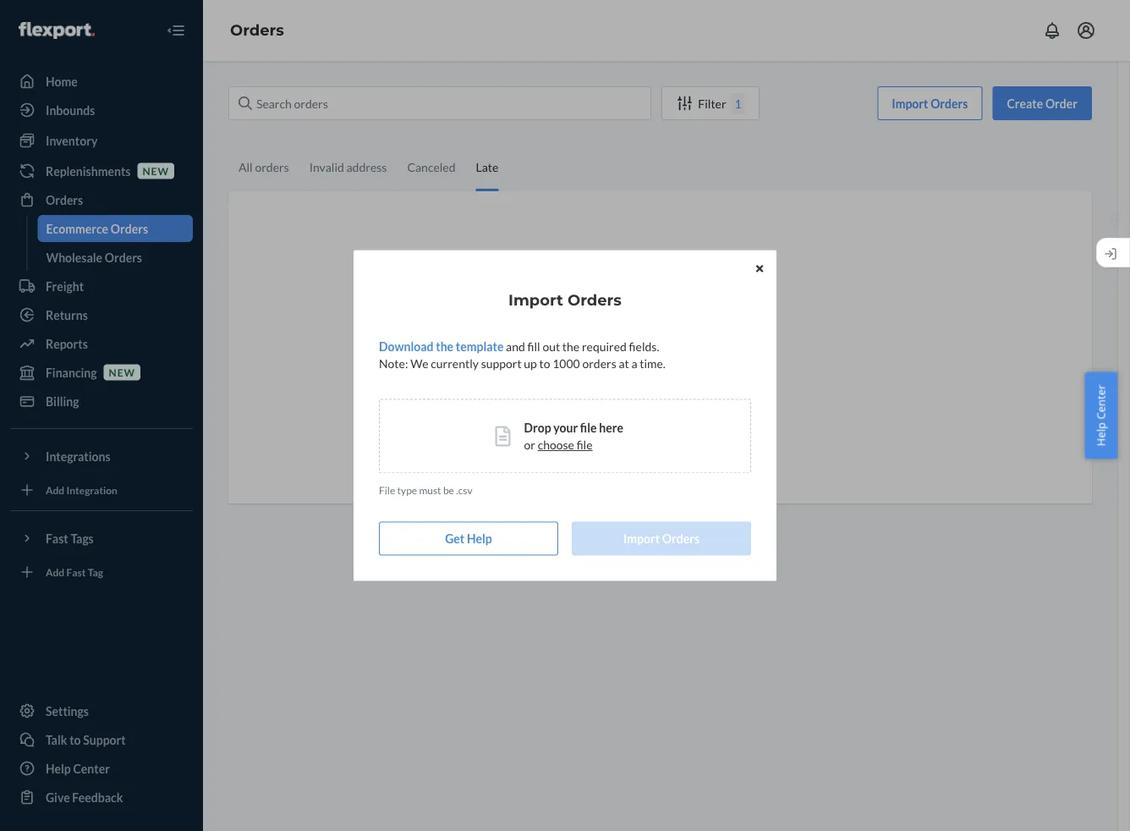 Task type: vqa. For each thing, say whether or not it's contained in the screenshot.
left Inbound
no



Task type: describe. For each thing, give the bounding box(es) containing it.
1000
[[553, 356, 580, 371]]

0 horizontal spatial import
[[509, 291, 564, 309]]

get
[[445, 532, 465, 546]]

required
[[582, 339, 627, 354]]

we
[[411, 356, 429, 371]]

support
[[481, 356, 522, 371]]

template
[[456, 339, 504, 354]]

here
[[599, 421, 624, 435]]

download the template link
[[379, 339, 504, 354]]

1 the from the left
[[436, 339, 454, 354]]

at
[[619, 356, 629, 371]]

0 horizontal spatial import orders
[[509, 291, 622, 309]]

orders inside "button"
[[662, 532, 700, 546]]

0 vertical spatial file
[[580, 421, 597, 435]]

file
[[379, 484, 395, 497]]

file alt image
[[495, 426, 511, 446]]

fields.
[[629, 339, 660, 354]]

choose
[[538, 437, 575, 452]]

import orders inside "button"
[[624, 532, 700, 546]]

help center button
[[1085, 372, 1118, 459]]

.csv
[[456, 484, 473, 497]]

currently
[[431, 356, 479, 371]]

help inside help center button
[[1094, 422, 1109, 446]]

0 vertical spatial orders
[[568, 291, 622, 309]]

drop your file here or choose file
[[524, 421, 624, 452]]

be
[[443, 484, 454, 497]]



Task type: locate. For each thing, give the bounding box(es) containing it.
import
[[509, 291, 564, 309], [624, 532, 660, 546]]

to
[[540, 356, 551, 371]]

file down your
[[577, 437, 593, 452]]

note:
[[379, 356, 408, 371]]

close image
[[756, 264, 763, 274]]

0 horizontal spatial the
[[436, 339, 454, 354]]

help
[[1094, 422, 1109, 446], [467, 532, 492, 546]]

2 the from the left
[[563, 339, 580, 354]]

file type must be .csv
[[379, 484, 473, 497]]

must
[[419, 484, 441, 497]]

or
[[524, 437, 536, 452]]

1 vertical spatial import orders
[[624, 532, 700, 546]]

your
[[554, 421, 578, 435]]

0 vertical spatial import orders
[[509, 291, 622, 309]]

and
[[506, 339, 525, 354]]

1 horizontal spatial the
[[563, 339, 580, 354]]

orders
[[583, 356, 617, 371]]

import orders dialog
[[354, 250, 777, 581]]

a
[[632, 356, 638, 371]]

import orders
[[509, 291, 622, 309], [624, 532, 700, 546]]

1 horizontal spatial help
[[1094, 422, 1109, 446]]

file
[[580, 421, 597, 435], [577, 437, 593, 452]]

0 vertical spatial import
[[509, 291, 564, 309]]

help center
[[1094, 385, 1109, 446]]

up
[[524, 356, 537, 371]]

1 horizontal spatial import orders
[[624, 532, 700, 546]]

the
[[436, 339, 454, 354], [563, 339, 580, 354]]

help inside get help link
[[467, 532, 492, 546]]

out
[[543, 339, 560, 354]]

the up the 1000
[[563, 339, 580, 354]]

help down "center"
[[1094, 422, 1109, 446]]

1 horizontal spatial import
[[624, 532, 660, 546]]

orders
[[568, 291, 622, 309], [662, 532, 700, 546]]

1 vertical spatial help
[[467, 532, 492, 546]]

download
[[379, 339, 434, 354]]

help right get
[[467, 532, 492, 546]]

drop
[[524, 421, 551, 435]]

time.
[[640, 356, 666, 371]]

file left the here
[[580, 421, 597, 435]]

0 horizontal spatial orders
[[568, 291, 622, 309]]

0 vertical spatial help
[[1094, 422, 1109, 446]]

get help
[[445, 532, 492, 546]]

1 vertical spatial file
[[577, 437, 593, 452]]

fill
[[528, 339, 540, 354]]

the up currently
[[436, 339, 454, 354]]

1 horizontal spatial orders
[[662, 532, 700, 546]]

import orders button
[[572, 522, 751, 556]]

0 horizontal spatial help
[[467, 532, 492, 546]]

center
[[1094, 385, 1109, 419]]

download the template and fill out the required fields. note: we currently support up to 1000 orders at a time.
[[379, 339, 666, 371]]

get help link
[[379, 522, 559, 556]]

import inside "button"
[[624, 532, 660, 546]]

type
[[397, 484, 417, 497]]

1 vertical spatial orders
[[662, 532, 700, 546]]

1 vertical spatial import
[[624, 532, 660, 546]]



